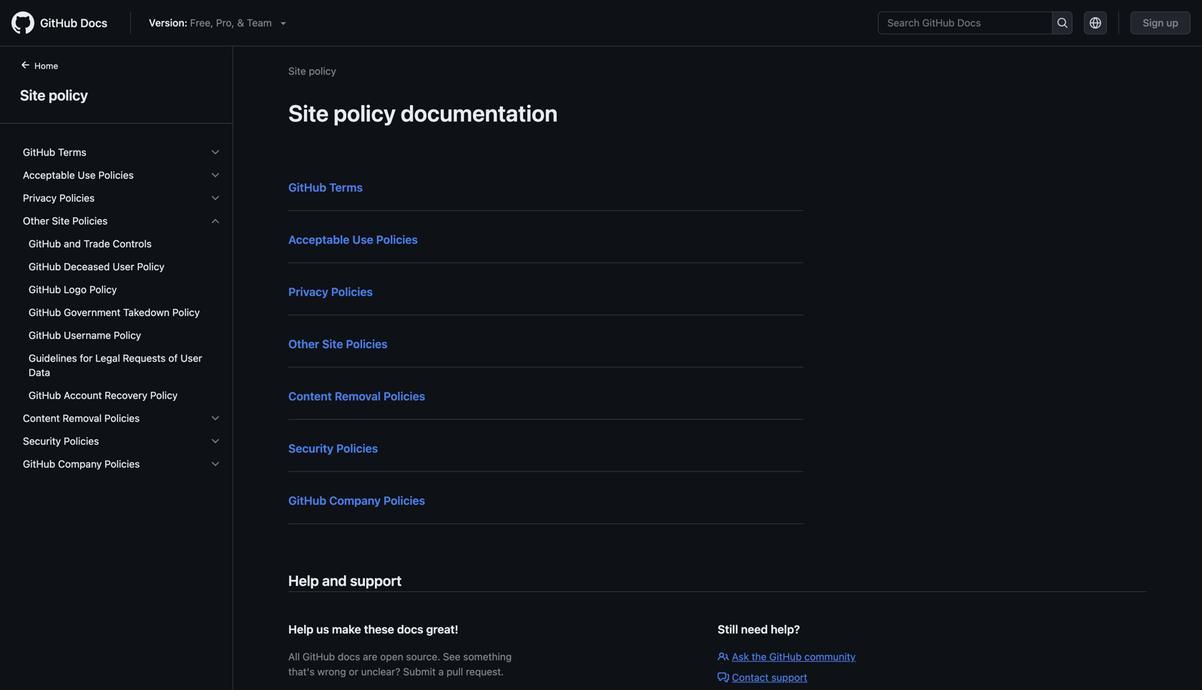 Task type: locate. For each thing, give the bounding box(es) containing it.
acceptable inside acceptable use policies dropdown button
[[23, 169, 75, 181]]

1 vertical spatial help
[[288, 623, 314, 637]]

policy
[[137, 261, 165, 273], [89, 284, 117, 296], [172, 307, 200, 318], [114, 330, 141, 341], [150, 390, 178, 402]]

select language: current language is english image
[[1090, 17, 1102, 29]]

2 sc 9kayk9 0 image from the top
[[210, 170, 221, 181]]

company down security policies link at the bottom of page
[[329, 494, 381, 508]]

docs up or
[[338, 651, 360, 663]]

1 vertical spatial github terms
[[288, 181, 363, 194]]

sc 9kayk9 0 image inside security policies dropdown button
[[210, 436, 221, 447]]

1 vertical spatial acceptable
[[288, 233, 350, 247]]

0 vertical spatial privacy
[[23, 192, 57, 204]]

github
[[40, 16, 77, 30], [23, 146, 55, 158], [288, 181, 326, 194], [29, 238, 61, 250], [29, 261, 61, 273], [29, 284, 61, 296], [29, 307, 61, 318], [29, 330, 61, 341], [29, 390, 61, 402], [23, 458, 55, 470], [288, 494, 326, 508], [303, 651, 335, 663], [770, 651, 802, 663]]

0 vertical spatial acceptable
[[23, 169, 75, 181]]

security policies down account
[[23, 435, 99, 447]]

policy inside site policy link
[[49, 87, 88, 103]]

ask
[[732, 651, 749, 663]]

0 horizontal spatial other
[[23, 215, 49, 227]]

1 horizontal spatial site policy
[[288, 65, 336, 77]]

2 sc 9kayk9 0 image from the top
[[210, 436, 221, 447]]

2 other site policies element from the top
[[11, 233, 233, 407]]

1 vertical spatial privacy
[[288, 285, 328, 299]]

sc 9kayk9 0 image for acceptable use policies
[[210, 170, 221, 181]]

all
[[288, 651, 300, 663]]

1 vertical spatial site policy
[[20, 87, 88, 103]]

0 horizontal spatial acceptable use policies
[[23, 169, 134, 181]]

other down privacy policies link
[[288, 337, 319, 351]]

1 help from the top
[[288, 573, 319, 589]]

other site policies up the github and trade controls
[[23, 215, 108, 227]]

sc 9kayk9 0 image for github company policies
[[210, 459, 221, 470]]

0 horizontal spatial support
[[350, 573, 402, 589]]

of
[[168, 352, 178, 364]]

policy right 'takedown'
[[172, 307, 200, 318]]

1 other site policies element from the top
[[11, 210, 233, 407]]

docs up source.
[[397, 623, 423, 637]]

0 horizontal spatial content
[[23, 413, 60, 424]]

1 sc 9kayk9 0 image from the top
[[210, 215, 221, 227]]

github terms up acceptable use policies link
[[288, 181, 363, 194]]

0 vertical spatial other site policies
[[23, 215, 108, 227]]

1 vertical spatial company
[[329, 494, 381, 508]]

1 horizontal spatial privacy policies
[[288, 285, 373, 299]]

content removal policies
[[288, 390, 425, 403], [23, 413, 140, 424]]

0 vertical spatial help
[[288, 573, 319, 589]]

pro,
[[216, 17, 234, 29]]

use down github terms dropdown button
[[78, 169, 96, 181]]

0 vertical spatial use
[[78, 169, 96, 181]]

security policies
[[23, 435, 99, 447], [288, 442, 378, 456]]

1 vertical spatial content removal policies
[[23, 413, 140, 424]]

other
[[23, 215, 49, 227], [288, 337, 319, 351]]

removal
[[335, 390, 381, 403], [63, 413, 102, 424]]

ask the github community
[[732, 651, 856, 663]]

and
[[64, 238, 81, 250], [322, 573, 347, 589]]

policy down github deceased user policy
[[89, 284, 117, 296]]

0 horizontal spatial security policies
[[23, 435, 99, 447]]

sc 9kayk9 0 image for privacy policies
[[210, 193, 221, 204]]

1 vertical spatial docs
[[338, 651, 360, 663]]

1 horizontal spatial github company policies
[[288, 494, 425, 508]]

removal down other site policies link
[[335, 390, 381, 403]]

account
[[64, 390, 102, 402]]

1 vertical spatial user
[[180, 352, 202, 364]]

privacy policies
[[23, 192, 95, 204], [288, 285, 373, 299]]

sc 9kayk9 0 image inside privacy policies dropdown button
[[210, 193, 221, 204]]

1 vertical spatial other
[[288, 337, 319, 351]]

are
[[363, 651, 378, 663]]

use
[[78, 169, 96, 181], [352, 233, 373, 247]]

privacy up the github and trade controls
[[23, 192, 57, 204]]

1 vertical spatial support
[[772, 672, 808, 684]]

help for help and support
[[288, 573, 319, 589]]

github company policies link
[[288, 494, 425, 508]]

site policy documentation
[[288, 99, 558, 127]]

1 sc 9kayk9 0 image from the top
[[210, 147, 221, 158]]

user right of
[[180, 352, 202, 364]]

github terms up acceptable use policies dropdown button
[[23, 146, 86, 158]]

1 horizontal spatial company
[[329, 494, 381, 508]]

1 vertical spatial use
[[352, 233, 373, 247]]

0 horizontal spatial privacy
[[23, 192, 57, 204]]

sc 9kayk9 0 image
[[210, 147, 221, 158], [210, 170, 221, 181], [210, 193, 221, 204], [210, 413, 221, 424]]

&
[[237, 17, 244, 29]]

1 vertical spatial and
[[322, 573, 347, 589]]

acceptable use policies up privacy policies link
[[288, 233, 418, 247]]

0 vertical spatial company
[[58, 458, 102, 470]]

security policies button
[[17, 430, 227, 453]]

site policy link down triangle down image
[[288, 65, 336, 77]]

1 horizontal spatial other
[[288, 337, 319, 351]]

1 vertical spatial sc 9kayk9 0 image
[[210, 436, 221, 447]]

1 horizontal spatial privacy
[[288, 285, 328, 299]]

content removal policies down other site policies link
[[288, 390, 425, 403]]

1 horizontal spatial security
[[288, 442, 334, 456]]

other site policies down privacy policies link
[[288, 337, 388, 351]]

0 horizontal spatial content removal policies
[[23, 413, 140, 424]]

and inside the other site policies "element"
[[64, 238, 81, 250]]

0 horizontal spatial site policy link
[[17, 84, 215, 106]]

1 vertical spatial privacy policies
[[288, 285, 373, 299]]

policy right recovery
[[150, 390, 178, 402]]

0 vertical spatial support
[[350, 573, 402, 589]]

0 horizontal spatial terms
[[58, 146, 86, 158]]

other site policies element
[[11, 210, 233, 407], [11, 233, 233, 407]]

support up "help us make these docs great!"
[[350, 573, 402, 589]]

policies inside dropdown button
[[104, 413, 140, 424]]

0 horizontal spatial removal
[[63, 413, 102, 424]]

site policy down home link
[[20, 87, 88, 103]]

1 vertical spatial site policy link
[[17, 84, 215, 106]]

acceptable use policies down github terms dropdown button
[[23, 169, 134, 181]]

0 vertical spatial other
[[23, 215, 49, 227]]

policy for takedown
[[172, 307, 200, 318]]

policy for recovery
[[150, 390, 178, 402]]

and for help
[[322, 573, 347, 589]]

0 vertical spatial and
[[64, 238, 81, 250]]

0 horizontal spatial user
[[113, 261, 134, 273]]

sign up
[[1143, 17, 1179, 29]]

github deceased user policy link
[[17, 256, 227, 278]]

support down the ask the github community link
[[772, 672, 808, 684]]

privacy policies up the github and trade controls
[[23, 192, 95, 204]]

github logo policy
[[29, 284, 117, 296]]

github inside github deceased user policy link
[[29, 261, 61, 273]]

0 vertical spatial site policy
[[288, 65, 336, 77]]

2 vertical spatial sc 9kayk9 0 image
[[210, 459, 221, 470]]

these
[[364, 623, 394, 637]]

acceptable use policies
[[23, 169, 134, 181], [288, 233, 418, 247]]

logo
[[64, 284, 87, 296]]

2 help from the top
[[288, 623, 314, 637]]

company down security policies dropdown button
[[58, 458, 102, 470]]

1 horizontal spatial removal
[[335, 390, 381, 403]]

sign up link
[[1131, 11, 1191, 34]]

help up us
[[288, 573, 319, 589]]

0 horizontal spatial other site policies
[[23, 215, 108, 227]]

github and trade controls
[[29, 238, 152, 250]]

use inside dropdown button
[[78, 169, 96, 181]]

site
[[288, 65, 306, 77], [20, 87, 45, 103], [288, 99, 329, 127], [52, 215, 70, 227], [322, 337, 343, 351]]

company inside github company policies dropdown button
[[58, 458, 102, 470]]

acceptable
[[23, 169, 75, 181], [288, 233, 350, 247]]

0 horizontal spatial privacy policies
[[23, 192, 95, 204]]

1 horizontal spatial terms
[[329, 181, 363, 194]]

0 vertical spatial user
[[113, 261, 134, 273]]

privacy
[[23, 192, 57, 204], [288, 285, 328, 299]]

1 horizontal spatial support
[[772, 672, 808, 684]]

0 horizontal spatial github company policies
[[23, 458, 140, 470]]

acceptable use policies button
[[17, 164, 227, 187]]

1 horizontal spatial github terms
[[288, 181, 363, 194]]

policy down controls
[[137, 261, 165, 273]]

1 horizontal spatial content
[[288, 390, 332, 403]]

guidelines for legal requests of user data
[[29, 352, 202, 379]]

content down 'data'
[[23, 413, 60, 424]]

site policy
[[288, 65, 336, 77], [20, 87, 88, 103]]

community
[[805, 651, 856, 663]]

0 horizontal spatial github terms
[[23, 146, 86, 158]]

security policies inside dropdown button
[[23, 435, 99, 447]]

github username policy
[[29, 330, 141, 341]]

other inside dropdown button
[[23, 215, 49, 227]]

sc 9kayk9 0 image inside acceptable use policies dropdown button
[[210, 170, 221, 181]]

0 horizontal spatial acceptable
[[23, 169, 75, 181]]

security up github company policies link
[[288, 442, 334, 456]]

help
[[288, 573, 319, 589], [288, 623, 314, 637]]

github inside 'github and trade controls' link
[[29, 238, 61, 250]]

1 vertical spatial acceptable use policies
[[288, 233, 418, 247]]

0 vertical spatial github terms
[[23, 146, 86, 158]]

github inside github username policy link
[[29, 330, 61, 341]]

1 horizontal spatial content removal policies
[[288, 390, 425, 403]]

0 horizontal spatial and
[[64, 238, 81, 250]]

github company policies down security policies link at the bottom of page
[[288, 494, 425, 508]]

and left trade
[[64, 238, 81, 250]]

user down 'github and trade controls' link
[[113, 261, 134, 273]]

site policy link up github terms dropdown button
[[17, 84, 215, 106]]

site policy down triangle down image
[[288, 65, 336, 77]]

0 vertical spatial acceptable use policies
[[23, 169, 134, 181]]

github inside the github logo policy link
[[29, 284, 61, 296]]

security
[[23, 435, 61, 447], [288, 442, 334, 456]]

site policy for bottommost site policy link
[[20, 87, 88, 103]]

other up the github and trade controls
[[23, 215, 49, 227]]

removal inside dropdown button
[[63, 413, 102, 424]]

policy
[[309, 65, 336, 77], [49, 87, 88, 103], [334, 99, 396, 127]]

1 horizontal spatial other site policies
[[288, 337, 388, 351]]

policy for top site policy link
[[309, 65, 336, 77]]

github inside github docs link
[[40, 16, 77, 30]]

1 horizontal spatial docs
[[397, 623, 423, 637]]

0 vertical spatial privacy policies
[[23, 192, 95, 204]]

1 vertical spatial content
[[23, 413, 60, 424]]

0 horizontal spatial use
[[78, 169, 96, 181]]

company
[[58, 458, 102, 470], [329, 494, 381, 508]]

1 horizontal spatial security policies
[[288, 442, 378, 456]]

0 vertical spatial removal
[[335, 390, 381, 403]]

3 sc 9kayk9 0 image from the top
[[210, 193, 221, 204]]

privacy policies up other site policies link
[[288, 285, 373, 299]]

0 horizontal spatial company
[[58, 458, 102, 470]]

github docs link
[[11, 11, 119, 34]]

site policy element
[[0, 58, 233, 689]]

sc 9kayk9 0 image inside other site policies dropdown button
[[210, 215, 221, 227]]

policies
[[98, 169, 134, 181], [59, 192, 95, 204], [72, 215, 108, 227], [376, 233, 418, 247], [331, 285, 373, 299], [346, 337, 388, 351], [384, 390, 425, 403], [104, 413, 140, 424], [64, 435, 99, 447], [336, 442, 378, 456], [105, 458, 140, 470], [384, 494, 425, 508]]

1 horizontal spatial site policy link
[[288, 65, 336, 77]]

sc 9kayk9 0 image inside github company policies dropdown button
[[210, 459, 221, 470]]

other site policies element containing other site policies
[[11, 210, 233, 407]]

help for help us make these docs great!
[[288, 623, 314, 637]]

None search field
[[878, 11, 1073, 34]]

and up us
[[322, 573, 347, 589]]

username
[[64, 330, 111, 341]]

1 vertical spatial github company policies
[[288, 494, 425, 508]]

deceased
[[64, 261, 110, 273]]

1 vertical spatial terms
[[329, 181, 363, 194]]

3 sc 9kayk9 0 image from the top
[[210, 459, 221, 470]]

security inside dropdown button
[[23, 435, 61, 447]]

terms up acceptable use policies dropdown button
[[58, 146, 86, 158]]

help left us
[[288, 623, 314, 637]]

0 vertical spatial terms
[[58, 146, 86, 158]]

sc 9kayk9 0 image for security policies
[[210, 436, 221, 447]]

0 vertical spatial content
[[288, 390, 332, 403]]

1 horizontal spatial and
[[322, 573, 347, 589]]

0 horizontal spatial site policy
[[20, 87, 88, 103]]

security policies up github company policies link
[[288, 442, 378, 456]]

privacy up other site policies link
[[288, 285, 328, 299]]

content removal policies button
[[17, 407, 227, 430]]

something
[[463, 651, 512, 663]]

removal down account
[[63, 413, 102, 424]]

0 horizontal spatial security
[[23, 435, 61, 447]]

0 vertical spatial github company policies
[[23, 458, 140, 470]]

sc 9kayk9 0 image inside github terms dropdown button
[[210, 147, 221, 158]]

content up security policies link at the bottom of page
[[288, 390, 332, 403]]

1 vertical spatial removal
[[63, 413, 102, 424]]

github and trade controls link
[[17, 233, 227, 256]]

sc 9kayk9 0 image inside content removal policies dropdown button
[[210, 413, 221, 424]]

security down 'data'
[[23, 435, 61, 447]]

0 horizontal spatial docs
[[338, 651, 360, 663]]

terms up acceptable use policies link
[[329, 181, 363, 194]]

github docs
[[40, 16, 107, 30]]

github inside github terms dropdown button
[[23, 146, 55, 158]]

sc 9kayk9 0 image
[[210, 215, 221, 227], [210, 436, 221, 447], [210, 459, 221, 470]]

github company policies down security policies dropdown button
[[23, 458, 140, 470]]

0 vertical spatial sc 9kayk9 0 image
[[210, 215, 221, 227]]

use up privacy policies link
[[352, 233, 373, 247]]

1 horizontal spatial user
[[180, 352, 202, 364]]

4 sc 9kayk9 0 image from the top
[[210, 413, 221, 424]]

github company policies
[[23, 458, 140, 470], [288, 494, 425, 508]]

government
[[64, 307, 121, 318]]

site policy link
[[288, 65, 336, 77], [17, 84, 215, 106]]

content removal policies down account
[[23, 413, 140, 424]]



Task type: describe. For each thing, give the bounding box(es) containing it.
takedown
[[123, 307, 170, 318]]

version:
[[149, 17, 187, 29]]

home
[[34, 61, 58, 71]]

contact
[[732, 672, 769, 684]]

guidelines
[[29, 352, 77, 364]]

0 vertical spatial site policy link
[[288, 65, 336, 77]]

1 vertical spatial other site policies
[[288, 337, 388, 351]]

github inside the github account recovery policy link
[[29, 390, 61, 402]]

other site policies element containing github and trade controls
[[11, 233, 233, 407]]

privacy policies link
[[288, 285, 373, 299]]

recovery
[[105, 390, 147, 402]]

Search GitHub Docs search field
[[879, 12, 1052, 34]]

github terms link
[[288, 181, 363, 194]]

ask the github community link
[[718, 651, 856, 663]]

us
[[316, 623, 329, 637]]

policy for user
[[137, 261, 165, 273]]

for
[[80, 352, 93, 364]]

site inside dropdown button
[[52, 215, 70, 227]]

github inside github government takedown policy link
[[29, 307, 61, 318]]

github deceased user policy
[[29, 261, 165, 273]]

controls
[[113, 238, 152, 250]]

guidelines for legal requests of user data link
[[17, 347, 227, 384]]

privacy inside privacy policies dropdown button
[[23, 192, 57, 204]]

github company policies inside dropdown button
[[23, 458, 140, 470]]

content removal policies inside dropdown button
[[23, 413, 140, 424]]

other site policies link
[[288, 337, 388, 351]]

github terms inside dropdown button
[[23, 146, 86, 158]]

a
[[438, 666, 444, 678]]

sign
[[1143, 17, 1164, 29]]

sc 9kayk9 0 image for content removal policies
[[210, 413, 221, 424]]

site policy for top site policy link
[[288, 65, 336, 77]]

1 horizontal spatial acceptable
[[288, 233, 350, 247]]

help and support
[[288, 573, 402, 589]]

request.
[[466, 666, 504, 678]]

help us make these docs great!
[[288, 623, 459, 637]]

policy down github government takedown policy link
[[114, 330, 141, 341]]

search image
[[1057, 17, 1068, 29]]

policies inside "element"
[[72, 215, 108, 227]]

wrong
[[317, 666, 346, 678]]

docs
[[80, 16, 107, 30]]

github account recovery policy link
[[17, 384, 227, 407]]

github username policy link
[[17, 324, 227, 347]]

privacy policies inside dropdown button
[[23, 192, 95, 204]]

triangle down image
[[278, 17, 289, 29]]

home link
[[14, 59, 81, 74]]

all github docs are open source. see something that's wrong or unclear? submit a pull request.
[[288, 651, 512, 678]]

submit
[[403, 666, 436, 678]]

make
[[332, 623, 361, 637]]

1 horizontal spatial acceptable use policies
[[288, 233, 418, 247]]

github logo policy link
[[17, 278, 227, 301]]

acceptable use policies link
[[288, 233, 418, 247]]

contact support
[[732, 672, 808, 684]]

version: free, pro, & team
[[149, 17, 272, 29]]

security policies link
[[288, 442, 378, 456]]

team
[[247, 17, 272, 29]]

free,
[[190, 17, 213, 29]]

and for github
[[64, 238, 81, 250]]

pull
[[447, 666, 463, 678]]

up
[[1167, 17, 1179, 29]]

user inside "guidelines for legal requests of user data"
[[180, 352, 202, 364]]

terms inside dropdown button
[[58, 146, 86, 158]]

documentation
[[401, 99, 558, 127]]

open
[[380, 651, 403, 663]]

need
[[741, 623, 768, 637]]

sc 9kayk9 0 image for other site policies
[[210, 215, 221, 227]]

github company policies button
[[17, 453, 227, 476]]

docs inside all github docs are open source. see something that's wrong or unclear? submit a pull request.
[[338, 651, 360, 663]]

legal
[[95, 352, 120, 364]]

trade
[[84, 238, 110, 250]]

still
[[718, 623, 738, 637]]

data
[[29, 367, 50, 379]]

still need help?
[[718, 623, 800, 637]]

policy for bottommost site policy link
[[49, 87, 88, 103]]

0 vertical spatial docs
[[397, 623, 423, 637]]

privacy policies button
[[17, 187, 227, 210]]

github government takedown policy link
[[17, 301, 227, 324]]

other site policies inside dropdown button
[[23, 215, 108, 227]]

contact support link
[[718, 672, 808, 684]]

see
[[443, 651, 461, 663]]

github government takedown policy
[[29, 307, 200, 318]]

0 vertical spatial content removal policies
[[288, 390, 425, 403]]

1 horizontal spatial use
[[352, 233, 373, 247]]

github terms button
[[17, 141, 227, 164]]

help?
[[771, 623, 800, 637]]

sc 9kayk9 0 image for github terms
[[210, 147, 221, 158]]

github account recovery policy
[[29, 390, 178, 402]]

acceptable use policies inside dropdown button
[[23, 169, 134, 181]]

other site policies button
[[17, 210, 227, 233]]

unclear?
[[361, 666, 400, 678]]

that's
[[288, 666, 315, 678]]

content inside dropdown button
[[23, 413, 60, 424]]

or
[[349, 666, 358, 678]]

source.
[[406, 651, 440, 663]]

github inside github company policies dropdown button
[[23, 458, 55, 470]]

great!
[[426, 623, 459, 637]]

the
[[752, 651, 767, 663]]

github inside all github docs are open source. see something that's wrong or unclear? submit a pull request.
[[303, 651, 335, 663]]

content removal policies link
[[288, 390, 425, 403]]

requests
[[123, 352, 166, 364]]



Task type: vqa. For each thing, say whether or not it's contained in the screenshot.
"Policy" in the GitHub Logo Policy link
yes



